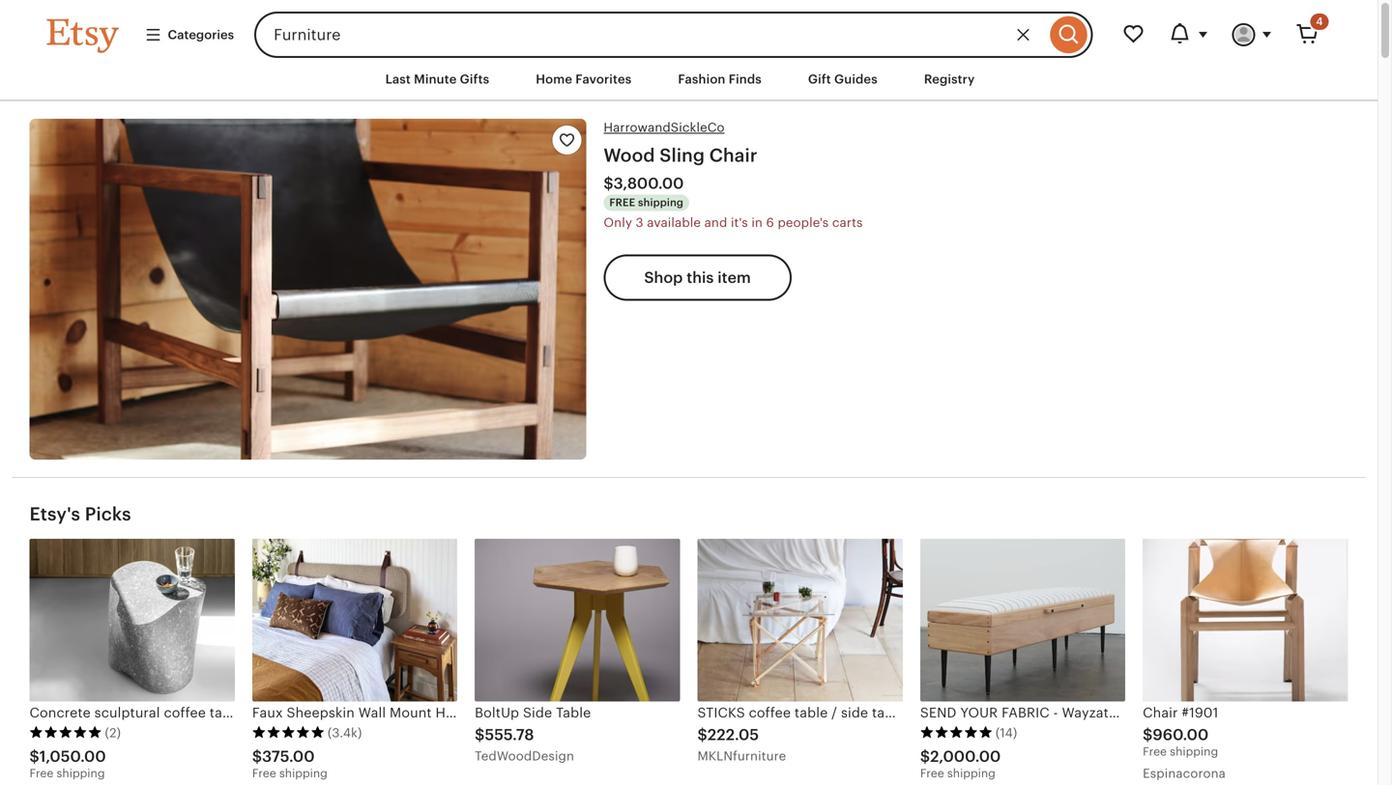 Task type: vqa. For each thing, say whether or not it's contained in the screenshot.
$ inside $ 1,050.00 free shipping
yes



Task type: locate. For each thing, give the bounding box(es) containing it.
espinacorona
[[1143, 767, 1226, 781]]

shop this item
[[644, 269, 751, 287]]

$ inside $ 222.05 mklnfurniture
[[697, 727, 707, 744]]

sticks coffee table / side table handmade from solid wood / acrylic glass / blackened steel / natural oil image
[[697, 539, 903, 702]]

shipping inside the $ 375.00 free shipping
[[279, 768, 328, 781]]

chair inside chair #1901 $ 960.00 free shipping espinacorona
[[1143, 706, 1178, 721]]

registry link
[[909, 62, 989, 97]]

$
[[604, 175, 613, 192], [475, 727, 485, 744], [697, 727, 707, 744], [1143, 727, 1153, 744], [29, 749, 39, 766], [252, 749, 262, 766], [920, 749, 930, 766]]

available
[[647, 216, 701, 230]]

5 out of 5 stars image for 2,000.00
[[920, 726, 993, 740]]

1,050.00
[[39, 749, 106, 766]]

free inside the $ 375.00 free shipping
[[252, 768, 276, 781]]

1 horizontal spatial chair
[[1143, 706, 1178, 721]]

sculptural
[[94, 706, 160, 721]]

shipping for 2,000.00
[[947, 768, 995, 781]]

4 link
[[1284, 12, 1331, 58]]

picks
[[85, 504, 131, 525]]

harrowandsickleco link
[[604, 119, 725, 137]]

registry
[[924, 72, 975, 87]]

1 horizontal spatial 5 out of 5 stars image
[[252, 726, 325, 740]]

shipping down 3,800.00
[[638, 197, 684, 209]]

gift guides link
[[794, 62, 892, 97]]

shipping for 1,050.00
[[57, 768, 105, 781]]

$ inside wood sling chair $ 3,800.00 free shipping only 3 available and it's in 6 people's carts
[[604, 175, 613, 192]]

chair #1901 image
[[1143, 539, 1348, 702]]

only
[[604, 216, 632, 230]]

chair up the 960.00 on the bottom right of page
[[1143, 706, 1178, 721]]

shipping inside $ 2,000.00 free shipping
[[947, 768, 995, 781]]

sling
[[660, 145, 705, 166]]

free for 1,050.00
[[29, 768, 54, 781]]

free inside $ 2,000.00 free shipping
[[920, 768, 944, 781]]

chair right sling
[[709, 145, 757, 166]]

1 vertical spatial chair
[[1143, 706, 1178, 721]]

free inside chair #1901 $ 960.00 free shipping espinacorona
[[1143, 746, 1167, 759]]

free down 1,050.00
[[29, 768, 54, 781]]

guides
[[834, 72, 878, 87]]

menu bar containing last minute gifts
[[12, 58, 1365, 102]]

3 5 out of 5 stars image from the left
[[920, 726, 993, 740]]

0 vertical spatial chair
[[709, 145, 757, 166]]

$ 222.05 mklnfurniture
[[697, 727, 786, 764]]

$ inside chair #1901 $ 960.00 free shipping espinacorona
[[1143, 727, 1153, 744]]

harrowandsickleco
[[604, 121, 725, 135]]

none search field inside categories banner
[[254, 12, 1093, 58]]

960.00
[[1153, 727, 1209, 744]]

5 out of 5 stars image up 2,000.00
[[920, 726, 993, 740]]

free
[[1143, 746, 1167, 759], [29, 768, 54, 781], [252, 768, 276, 781], [920, 768, 944, 781]]

shipping down 1,050.00
[[57, 768, 105, 781]]

$ inside boltup side table $ 555.78 tedwooddesign
[[475, 727, 485, 744]]

menu bar
[[12, 58, 1365, 102]]

shipping inside $ 1,050.00 free shipping
[[57, 768, 105, 781]]

None search field
[[254, 12, 1093, 58]]

side
[[523, 706, 552, 721]]

shipping down the 960.00 on the bottom right of page
[[1170, 746, 1218, 759]]

and
[[704, 216, 727, 230]]

boltup
[[475, 706, 519, 721]]

etsy's picks
[[29, 504, 131, 525]]

free down the 960.00 on the bottom right of page
[[1143, 746, 1167, 759]]

table
[[556, 706, 591, 721]]

free down 375.00
[[252, 768, 276, 781]]

5 out of 5 stars image up 375.00
[[252, 726, 325, 740]]

boltup side table $ 555.78 tedwooddesign
[[475, 706, 591, 764]]

categories button
[[130, 17, 249, 52]]

shop
[[644, 269, 683, 287]]

1 5 out of 5 stars image from the left
[[29, 726, 102, 740]]

chair inside wood sling chair $ 3,800.00 free shipping only 3 available and it's in 6 people's carts
[[709, 145, 757, 166]]

5 out of 5 stars image down "concrete"
[[29, 726, 102, 740]]

gifts
[[460, 72, 489, 87]]

fashion finds
[[678, 72, 762, 87]]

free down 2,000.00
[[920, 768, 944, 781]]

free inside $ 1,050.00 free shipping
[[29, 768, 54, 781]]

chair
[[709, 145, 757, 166], [1143, 706, 1178, 721]]

6
[[766, 216, 774, 230]]

etsy's
[[29, 504, 80, 525]]

5 out of 5 stars image
[[29, 726, 102, 740], [252, 726, 325, 740], [920, 726, 993, 740]]

shipping for 375.00
[[279, 768, 328, 781]]

last
[[385, 72, 411, 87]]

shipping
[[638, 197, 684, 209], [1170, 746, 1218, 759], [57, 768, 105, 781], [279, 768, 328, 781], [947, 768, 995, 781]]

shipping down 375.00
[[279, 768, 328, 781]]

wood sling chair $ 3,800.00 free shipping only 3 available and it's in 6 people's carts
[[604, 145, 863, 230]]

2 horizontal spatial 5 out of 5 stars image
[[920, 726, 993, 740]]

3,800.00
[[613, 175, 684, 192]]

shipping inside wood sling chair $ 3,800.00 free shipping only 3 available and it's in 6 people's carts
[[638, 197, 684, 209]]

shipping down 2,000.00
[[947, 768, 995, 781]]

Search for anything text field
[[254, 12, 1045, 58]]

categories
[[168, 27, 234, 42]]

0 horizontal spatial 5 out of 5 stars image
[[29, 726, 102, 740]]

this
[[687, 269, 714, 287]]

(14)
[[996, 726, 1017, 741]]

last minute gifts
[[385, 72, 489, 87]]

0 horizontal spatial chair
[[709, 145, 757, 166]]

last minute gifts link
[[371, 62, 504, 97]]

send your fabric - wayzata bench - solid oak lift top upholstered large storage bench - custom - bespoke image
[[920, 539, 1125, 702]]

5 out of 5 stars image for 375.00
[[252, 726, 325, 740]]

2 5 out of 5 stars image from the left
[[252, 726, 325, 740]]

#1901
[[1182, 706, 1219, 721]]

minute
[[414, 72, 457, 87]]

free for 2,000.00
[[920, 768, 944, 781]]



Task type: describe. For each thing, give the bounding box(es) containing it.
home
[[536, 72, 572, 87]]

$ inside $ 1,050.00 free shipping
[[29, 749, 39, 766]]

shipping inside chair #1901 $ 960.00 free shipping espinacorona
[[1170, 746, 1218, 759]]

$ inside $ 2,000.00 free shipping
[[920, 749, 930, 766]]

finds
[[729, 72, 762, 87]]

free
[[609, 197, 635, 209]]

table
[[210, 706, 243, 721]]

$ 2,000.00 free shipping
[[920, 749, 1001, 781]]

people's
[[778, 216, 829, 230]]

gift guides
[[808, 72, 878, 87]]

gift
[[808, 72, 831, 87]]

555.78
[[485, 727, 534, 744]]

4
[[1316, 15, 1323, 28]]

wood
[[604, 145, 655, 166]]

concrete sculptural coffee table
[[29, 706, 243, 721]]

concrete sculptural coffee table image
[[29, 539, 235, 702]]

carts
[[832, 216, 863, 230]]

faux sheepskin wall mount headboard cushion with leather straps in beach sand colour - king, cal king, queen, double, single - handade in la image
[[252, 539, 457, 702]]

item
[[718, 269, 751, 287]]

boltup side table image
[[475, 539, 680, 702]]

3
[[636, 216, 644, 230]]

it's
[[731, 216, 748, 230]]

$ 375.00 free shipping
[[252, 749, 328, 781]]

coffee
[[164, 706, 206, 721]]

home favorites
[[536, 72, 632, 87]]

fashion
[[678, 72, 726, 87]]

home favorites link
[[521, 62, 646, 97]]

222.05
[[707, 727, 759, 744]]

favorites
[[575, 72, 632, 87]]

375.00
[[262, 749, 315, 766]]

tedwooddesign
[[475, 750, 574, 764]]

mklnfurniture
[[697, 750, 786, 764]]

2,000.00
[[930, 749, 1001, 766]]

(3.4k)
[[328, 726, 362, 741]]

concrete
[[29, 706, 91, 721]]

in
[[751, 216, 763, 230]]

free for 375.00
[[252, 768, 276, 781]]

5 out of 5 stars image for 1,050.00
[[29, 726, 102, 740]]

chair #1901 $ 960.00 free shipping espinacorona
[[1143, 706, 1226, 781]]

wood sling chair link
[[604, 145, 757, 166]]

categories banner
[[12, 0, 1365, 58]]

fashion finds link
[[663, 62, 776, 97]]

$ inside the $ 375.00 free shipping
[[252, 749, 262, 766]]

(2)
[[105, 726, 121, 741]]

shop this item link
[[604, 255, 791, 301]]

$ 1,050.00 free shipping
[[29, 749, 106, 781]]



